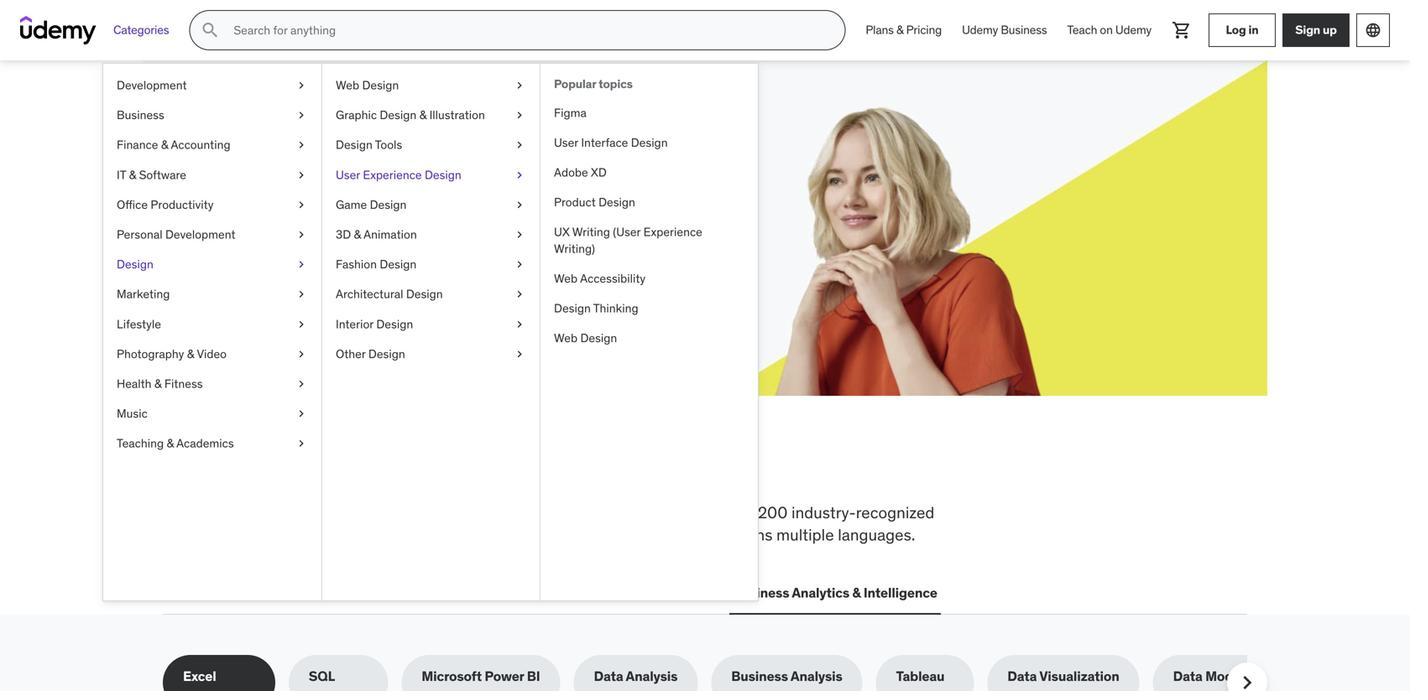 Task type: describe. For each thing, give the bounding box(es) containing it.
up
[[1323, 22, 1337, 37]]

office
[[117, 197, 148, 212]]

udemy image
[[20, 16, 97, 44]]

design down architectural design
[[376, 317, 413, 332]]

xsmall image for it & software
[[295, 167, 308, 183]]

teaching
[[117, 436, 164, 451]]

covering
[[163, 503, 227, 523]]

communication button
[[609, 573, 716, 614]]

place
[[634, 447, 722, 491]]

design tools link
[[322, 130, 540, 160]]

accessibility
[[580, 271, 646, 286]]

user interface design link
[[541, 128, 758, 158]]

illustration
[[429, 108, 485, 123]]

categories button
[[103, 10, 179, 50]]

design down "design thinking"
[[580, 331, 617, 346]]

tools
[[375, 137, 402, 153]]

business link
[[103, 100, 321, 130]]

submit search image
[[200, 20, 220, 40]]

it & software link
[[103, 160, 321, 190]]

xsmall image for personal development
[[295, 227, 308, 243]]

it for it & software
[[117, 167, 126, 182]]

supports
[[347, 525, 410, 545]]

through
[[267, 194, 314, 211]]

design down personal
[[117, 257, 153, 272]]

writing
[[572, 225, 610, 240]]

skills
[[223, 133, 299, 168]]

web for web accessibility link
[[554, 271, 578, 286]]

analytics
[[792, 585, 850, 602]]

teach on udemy link
[[1057, 10, 1162, 50]]

expand
[[223, 175, 268, 192]]

design down graphic
[[336, 137, 373, 153]]

business for business analysis
[[731, 668, 788, 686]]

$12.99
[[223, 194, 264, 211]]

rounded
[[449, 525, 508, 545]]

udemy business link
[[952, 10, 1057, 50]]

critical
[[231, 503, 278, 523]]

it certifications button
[[298, 573, 404, 614]]

business analysis
[[731, 668, 843, 686]]

graphic design & illustration link
[[322, 100, 540, 130]]

personal development link
[[103, 220, 321, 250]]

teaching & academics
[[117, 436, 234, 451]]

development for web
[[197, 585, 281, 602]]

& for it & software
[[129, 167, 136, 182]]

for inside covering critical workplace skills to technical topics, including prep content for over 200 industry-recognized certifications, our catalog supports well-rounded professional development and spans multiple languages.
[[700, 503, 720, 523]]

xsmall image for photography & video
[[295, 346, 308, 363]]

languages.
[[838, 525, 915, 545]]

interior design
[[336, 317, 413, 332]]

1 udemy from the left
[[962, 22, 998, 38]]

music link
[[103, 399, 321, 429]]

industry-
[[792, 503, 856, 523]]

other design
[[336, 347, 405, 362]]

user for user experience design
[[336, 167, 360, 182]]

office productivity link
[[103, 190, 321, 220]]

sign
[[1295, 22, 1320, 37]]

choose a language image
[[1365, 22, 1382, 39]]

lifestyle link
[[103, 310, 321, 339]]

0 horizontal spatial web design link
[[322, 71, 540, 100]]

xsmall image for fashion design
[[513, 256, 526, 273]]

it for it certifications
[[301, 585, 313, 602]]

Search for anything text field
[[230, 16, 825, 44]]

finance & accounting
[[117, 137, 230, 153]]

photography & video
[[117, 347, 227, 362]]

spans
[[730, 525, 773, 545]]

ux
[[554, 225, 570, 240]]

shopping cart with 0 items image
[[1172, 20, 1192, 40]]

leadership
[[421, 585, 490, 602]]

for inside skills for your future expand your potential with a course. starting at just $12.99 through dec 15.
[[304, 133, 343, 168]]

tableau
[[896, 668, 945, 686]]

workplace
[[282, 503, 355, 523]]

product design
[[554, 195, 635, 210]]

design thinking link
[[541, 294, 758, 324]]

categories
[[113, 22, 169, 38]]

business for business
[[117, 108, 164, 123]]

graphic design & illustration
[[336, 108, 485, 123]]

data for data modeling
[[1173, 668, 1203, 686]]

future
[[414, 133, 496, 168]]

academics
[[176, 436, 234, 451]]

design down animation at top
[[380, 257, 417, 272]]

health
[[117, 376, 152, 392]]

plans
[[866, 22, 894, 38]]

game design
[[336, 197, 407, 212]]

design down figma link
[[631, 135, 668, 150]]

0 horizontal spatial in
[[528, 447, 561, 491]]

topics,
[[485, 503, 532, 523]]

15.
[[345, 194, 361, 211]]

thinking
[[593, 301, 638, 316]]

xsmall image for interior design
[[513, 316, 526, 333]]

topic filters element
[[163, 656, 1284, 692]]

3d & animation link
[[322, 220, 540, 250]]

& for teaching & academics
[[167, 436, 174, 451]]

at
[[495, 175, 506, 192]]

content
[[641, 503, 696, 523]]

xsmall image for architectural design
[[513, 286, 526, 303]]

0 vertical spatial your
[[348, 133, 409, 168]]

productivity
[[151, 197, 214, 212]]

architectural design link
[[322, 280, 540, 310]]

data for data visualization
[[1008, 668, 1037, 686]]

on
[[1100, 22, 1113, 38]]

topics
[[599, 76, 633, 91]]

xsmall image for marketing
[[295, 286, 308, 303]]

& for finance & accounting
[[161, 137, 168, 153]]

the
[[218, 447, 272, 491]]

200
[[758, 503, 788, 523]]

business for business analytics & intelligence
[[733, 585, 789, 602]]

& for plans & pricing
[[896, 22, 904, 38]]

development for personal
[[165, 227, 235, 242]]

xsmall image for office productivity
[[295, 197, 308, 213]]

log in
[[1226, 22, 1259, 37]]

skills inside covering critical workplace skills to technical topics, including prep content for over 200 industry-recognized certifications, our catalog supports well-rounded professional development and spans multiple languages.
[[359, 503, 395, 523]]

all the skills you need in one place
[[163, 447, 722, 491]]



Task type: locate. For each thing, give the bounding box(es) containing it.
xd
[[591, 165, 607, 180]]

design down 'a'
[[370, 197, 407, 212]]

microsoft
[[422, 668, 482, 686]]

covering critical workplace skills to technical topics, including prep content for over 200 industry-recognized certifications, our catalog supports well-rounded professional development and spans multiple languages.
[[163, 503, 935, 545]]

1 vertical spatial web design link
[[541, 324, 758, 354]]

plans & pricing link
[[856, 10, 952, 50]]

udemy right the on
[[1116, 22, 1152, 38]]

xsmall image inside 'photography & video' link
[[295, 346, 308, 363]]

it left the certifications
[[301, 585, 313, 602]]

xsmall image for game design
[[513, 197, 526, 213]]

design down web accessibility
[[554, 301, 591, 316]]

1 vertical spatial experience
[[643, 225, 702, 240]]

1 horizontal spatial for
[[700, 503, 720, 523]]

0 horizontal spatial your
[[272, 175, 297, 192]]

0 vertical spatial for
[[304, 133, 343, 168]]

health & fitness
[[117, 376, 203, 392]]

& for health & fitness
[[154, 376, 162, 392]]

teaching & academics link
[[103, 429, 321, 459]]

xsmall image for design
[[295, 256, 308, 273]]

udemy right pricing
[[962, 22, 998, 38]]

0 horizontal spatial user
[[336, 167, 360, 182]]

personal
[[117, 227, 163, 242]]

1 vertical spatial user
[[336, 167, 360, 182]]

photography & video link
[[103, 339, 321, 369]]

it inside button
[[301, 585, 313, 602]]

1 horizontal spatial udemy
[[1116, 22, 1152, 38]]

experience
[[363, 167, 422, 182], [643, 225, 702, 240]]

fitness
[[164, 376, 203, 392]]

design down fashion design link
[[406, 287, 443, 302]]

business inside "link"
[[117, 108, 164, 123]]

development inside the personal development link
[[165, 227, 235, 242]]

& up design tools link
[[419, 108, 427, 123]]

& for photography & video
[[187, 347, 194, 362]]

data inside button
[[511, 585, 540, 602]]

xsmall image inside 'lifestyle' link
[[295, 316, 308, 333]]

data for data analysis
[[594, 668, 623, 686]]

xsmall image inside graphic design & illustration link
[[513, 107, 526, 124]]

design inside "link"
[[368, 347, 405, 362]]

web for the leftmost web design link
[[336, 78, 359, 93]]

xsmall image for business
[[295, 107, 308, 124]]

web accessibility link
[[541, 264, 758, 294]]

design down design tools link
[[425, 167, 461, 182]]

& right finance on the left top of the page
[[161, 137, 168, 153]]

web design link down thinking
[[541, 324, 758, 354]]

writing)
[[554, 241, 595, 256]]

architectural
[[336, 287, 403, 302]]

graphic
[[336, 108, 377, 123]]

xsmall image inside fashion design link
[[513, 256, 526, 273]]

in up including
[[528, 447, 561, 491]]

xsmall image inside 3d & animation link
[[513, 227, 526, 243]]

for up potential
[[304, 133, 343, 168]]

in
[[1249, 22, 1259, 37], [528, 447, 561, 491]]

1 vertical spatial web design
[[554, 331, 617, 346]]

1 horizontal spatial analysis
[[791, 668, 843, 686]]

1 vertical spatial skills
[[359, 503, 395, 523]]

2 udemy from the left
[[1116, 22, 1152, 38]]

sign up
[[1295, 22, 1337, 37]]

xsmall image for user experience design
[[513, 167, 526, 183]]

excel
[[183, 668, 216, 686]]

development
[[603, 525, 696, 545]]

skills up workplace
[[278, 447, 369, 491]]

user experience design element
[[540, 64, 758, 601]]

xsmall image inside architectural design link
[[513, 286, 526, 303]]

0 vertical spatial in
[[1249, 22, 1259, 37]]

communication
[[613, 585, 712, 602]]

data visualization
[[1008, 668, 1120, 686]]

next image
[[1234, 670, 1261, 692]]

certifications
[[316, 585, 401, 602]]

1 vertical spatial in
[[528, 447, 561, 491]]

& for 3d & animation
[[354, 227, 361, 242]]

design up graphic
[[362, 78, 399, 93]]

popular topics
[[554, 76, 633, 91]]

web design down "design thinking"
[[554, 331, 617, 346]]

ux writing (user experience writing)
[[554, 225, 702, 256]]

recognized
[[856, 503, 935, 523]]

0 vertical spatial web design
[[336, 78, 399, 93]]

web down writing) on the left of page
[[554, 271, 578, 286]]

development down categories dropdown button
[[117, 78, 187, 93]]

1 horizontal spatial your
[[348, 133, 409, 168]]

1 vertical spatial development
[[165, 227, 235, 242]]

bi
[[527, 668, 540, 686]]

1 analysis from the left
[[626, 668, 678, 686]]

in right log
[[1249, 22, 1259, 37]]

data right "bi"
[[594, 668, 623, 686]]

sign up link
[[1283, 13, 1350, 47]]

2 vertical spatial development
[[197, 585, 281, 602]]

2 analysis from the left
[[791, 668, 843, 686]]

xsmall image inside development link
[[295, 77, 308, 94]]

xsmall image
[[295, 77, 308, 94], [513, 77, 526, 94], [295, 167, 308, 183], [513, 197, 526, 213], [295, 227, 308, 243], [295, 286, 308, 303], [295, 346, 308, 363], [295, 376, 308, 392], [295, 406, 308, 422]]

personal development
[[117, 227, 235, 242]]

animation
[[364, 227, 417, 242]]

& right '3d'
[[354, 227, 361, 242]]

it & software
[[117, 167, 186, 182]]

ux writing (user experience writing) link
[[541, 218, 758, 264]]

fashion design link
[[322, 250, 540, 280]]

skills
[[278, 447, 369, 491], [359, 503, 395, 523]]

0 vertical spatial experience
[[363, 167, 422, 182]]

1 vertical spatial for
[[700, 503, 720, 523]]

user experience design link
[[322, 160, 540, 190]]

& up office
[[129, 167, 136, 182]]

1 horizontal spatial web design
[[554, 331, 617, 346]]

& right the teaching
[[167, 436, 174, 451]]

xsmall image for health & fitness
[[295, 376, 308, 392]]

xsmall image for teaching & academics
[[295, 436, 308, 452]]

all
[[163, 447, 212, 491]]

& left video
[[187, 347, 194, 362]]

interior
[[336, 317, 374, 332]]

xsmall image for finance & accounting
[[295, 137, 308, 153]]

to
[[398, 503, 413, 523]]

xsmall image inside other design "link"
[[513, 346, 526, 363]]

web design inside "user experience design" element
[[554, 331, 617, 346]]

xsmall image for 3d & animation
[[513, 227, 526, 243]]

user up 15.
[[336, 167, 360, 182]]

adobe xd link
[[541, 158, 758, 188]]

0 vertical spatial skills
[[278, 447, 369, 491]]

user down figma
[[554, 135, 578, 150]]

0 vertical spatial development
[[117, 78, 187, 93]]

our
[[263, 525, 287, 545]]

power
[[485, 668, 524, 686]]

business analytics & intelligence button
[[729, 573, 941, 614]]

(user
[[613, 225, 641, 240]]

business inside 'button'
[[733, 585, 789, 602]]

xsmall image inside interior design link
[[513, 316, 526, 333]]

data left modeling
[[1173, 668, 1203, 686]]

0 horizontal spatial for
[[304, 133, 343, 168]]

data modeling
[[1173, 668, 1264, 686]]

design tools
[[336, 137, 402, 153]]

professional
[[512, 525, 599, 545]]

potential
[[301, 175, 354, 192]]

design up tools
[[380, 108, 417, 123]]

data left the science
[[511, 585, 540, 602]]

xsmall image inside teaching & academics link
[[295, 436, 308, 452]]

your up the with
[[348, 133, 409, 168]]

development inside development link
[[117, 78, 187, 93]]

analysis for business analysis
[[791, 668, 843, 686]]

prep
[[605, 503, 638, 523]]

web design
[[336, 78, 399, 93], [554, 331, 617, 346]]

visualization
[[1039, 668, 1120, 686]]

development inside the web development button
[[197, 585, 281, 602]]

sql
[[309, 668, 335, 686]]

xsmall image inside marketing link
[[295, 286, 308, 303]]

xsmall image for music
[[295, 406, 308, 422]]

1 horizontal spatial in
[[1249, 22, 1259, 37]]

xsmall image for design tools
[[513, 137, 526, 153]]

0 horizontal spatial it
[[117, 167, 126, 182]]

xsmall image inside the personal development link
[[295, 227, 308, 243]]

a
[[386, 175, 393, 192]]

xsmall image for other design
[[513, 346, 526, 363]]

& inside 'button'
[[852, 585, 861, 602]]

xsmall image inside it & software link
[[295, 167, 308, 183]]

health & fitness link
[[103, 369, 321, 399]]

user for user interface design
[[554, 135, 578, 150]]

modeling
[[1205, 668, 1264, 686]]

product design link
[[541, 188, 758, 218]]

0 vertical spatial user
[[554, 135, 578, 150]]

interior design link
[[322, 310, 540, 339]]

web up graphic
[[336, 78, 359, 93]]

xsmall image
[[295, 107, 308, 124], [513, 107, 526, 124], [295, 137, 308, 153], [513, 137, 526, 153], [513, 167, 526, 183], [295, 197, 308, 213], [513, 227, 526, 243], [295, 256, 308, 273], [513, 256, 526, 273], [513, 286, 526, 303], [295, 316, 308, 333], [513, 316, 526, 333], [513, 346, 526, 363], [295, 436, 308, 452]]

1 horizontal spatial user
[[554, 135, 578, 150]]

web design up graphic
[[336, 78, 399, 93]]

log
[[1226, 22, 1246, 37]]

1 horizontal spatial experience
[[643, 225, 702, 240]]

well-
[[414, 525, 449, 545]]

3d
[[336, 227, 351, 242]]

certifications,
[[163, 525, 260, 545]]

xsmall image inside user experience design link
[[513, 167, 526, 183]]

web inside button
[[166, 585, 195, 602]]

figma link
[[541, 98, 758, 128]]

& right analytics
[[852, 585, 861, 602]]

xsmall image inside game design link
[[513, 197, 526, 213]]

need
[[441, 447, 522, 491]]

web for the web development button
[[166, 585, 195, 602]]

design down interior design
[[368, 347, 405, 362]]

skills up supports
[[359, 503, 395, 523]]

experience inside user experience design link
[[363, 167, 422, 182]]

web down certifications,
[[166, 585, 195, 602]]

xsmall image inside music link
[[295, 406, 308, 422]]

web design link up graphic design & illustration
[[322, 71, 540, 100]]

web accessibility
[[554, 271, 646, 286]]

your up through
[[272, 175, 297, 192]]

design thinking
[[554, 301, 638, 316]]

game
[[336, 197, 367, 212]]

analysis for data analysis
[[626, 668, 678, 686]]

business inside topic filters element
[[731, 668, 788, 686]]

music
[[117, 406, 148, 421]]

& right health
[[154, 376, 162, 392]]

web down "design thinking"
[[554, 331, 578, 346]]

0 horizontal spatial web design
[[336, 78, 399, 93]]

1 horizontal spatial web design link
[[541, 324, 758, 354]]

xsmall image inside design link
[[295, 256, 308, 273]]

you
[[375, 447, 435, 491]]

marketing
[[117, 287, 170, 302]]

one
[[567, 447, 628, 491]]

data science
[[511, 585, 593, 602]]

office productivity
[[117, 197, 214, 212]]

0 horizontal spatial udemy
[[962, 22, 998, 38]]

experience inside ux writing (user experience writing)
[[643, 225, 702, 240]]

for up and
[[700, 503, 720, 523]]

xsmall image inside 'office productivity' 'link'
[[295, 197, 308, 213]]

business analytics & intelligence
[[733, 585, 937, 602]]

& right 'plans'
[[896, 22, 904, 38]]

xsmall image inside web design link
[[513, 77, 526, 94]]

0 horizontal spatial analysis
[[626, 668, 678, 686]]

development down 'office productivity' 'link'
[[165, 227, 235, 242]]

0 vertical spatial web design link
[[322, 71, 540, 100]]

web for the right web design link
[[554, 331, 578, 346]]

catalog
[[290, 525, 343, 545]]

xsmall image inside health & fitness link
[[295, 376, 308, 392]]

0 horizontal spatial experience
[[363, 167, 422, 182]]

figma
[[554, 105, 587, 120]]

technical
[[417, 503, 481, 523]]

xsmall image inside the business "link"
[[295, 107, 308, 124]]

xsmall image inside design tools link
[[513, 137, 526, 153]]

1 vertical spatial it
[[301, 585, 313, 602]]

0 vertical spatial it
[[117, 167, 126, 182]]

data left visualization
[[1008, 668, 1037, 686]]

interface
[[581, 135, 628, 150]]

1 horizontal spatial it
[[301, 585, 313, 602]]

xsmall image for lifestyle
[[295, 316, 308, 333]]

course.
[[396, 175, 440, 192]]

xsmall image for graphic design & illustration
[[513, 107, 526, 124]]

xsmall image inside finance & accounting link
[[295, 137, 308, 153]]

design up (user
[[599, 195, 635, 210]]

including
[[536, 503, 601, 523]]

data
[[511, 585, 540, 602], [594, 668, 623, 686], [1008, 668, 1037, 686], [1173, 668, 1203, 686]]

it up office
[[117, 167, 126, 182]]

development down certifications,
[[197, 585, 281, 602]]

skills for your future expand your potential with a course. starting at just $12.99 through dec 15.
[[223, 133, 532, 211]]

1 vertical spatial your
[[272, 175, 297, 192]]

xsmall image for web design
[[513, 77, 526, 94]]

data for data science
[[511, 585, 540, 602]]

xsmall image for development
[[295, 77, 308, 94]]



Task type: vqa. For each thing, say whether or not it's contained in the screenshot.
& corresponding to Photography & Video
yes



